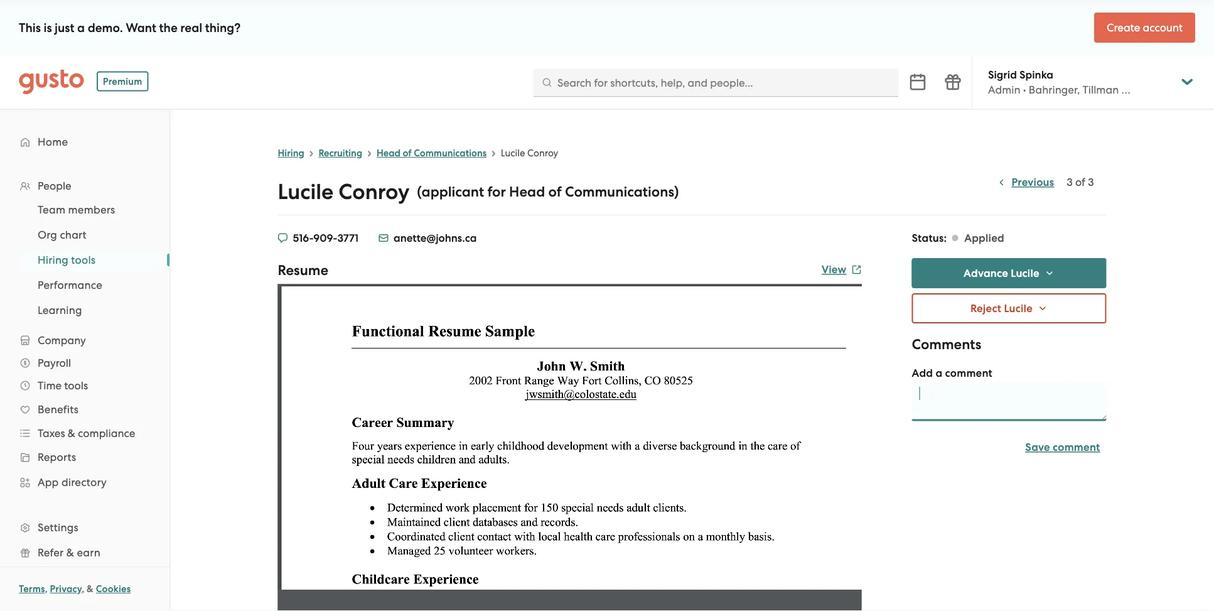 Task type: vqa. For each thing, say whether or not it's contained in the screenshot.
Head of Communications link
yes



Task type: locate. For each thing, give the bounding box(es) containing it.
lucile right reject
[[1005, 302, 1033, 315]]

)
[[675, 184, 679, 200]]

1 vertical spatial tools
[[64, 379, 88, 392]]

2 , from the left
[[82, 584, 84, 595]]

terms
[[19, 584, 45, 595]]

0 horizontal spatial comment
[[946, 367, 993, 380]]

lucile
[[501, 148, 525, 159], [278, 179, 334, 205], [1012, 267, 1040, 280], [1005, 302, 1033, 315]]

a
[[77, 20, 85, 35], [936, 367, 943, 380]]

benefits
[[38, 403, 79, 416]]

0 vertical spatial &
[[68, 427, 75, 440]]

time tools button
[[13, 374, 157, 397]]

this
[[19, 20, 41, 35]]

2 list from the top
[[0, 197, 170, 323]]

0 horizontal spatial a
[[77, 20, 85, 35]]

& left cookies button
[[87, 584, 94, 595]]

cookies button
[[96, 582, 131, 597]]

909-
[[314, 231, 338, 244]]

0 vertical spatial comment
[[946, 367, 993, 380]]

0 horizontal spatial module__icon___go7vc image
[[278, 233, 288, 243]]

2 3 from the left
[[1089, 176, 1095, 188]]

(applicant for head of communications )
[[417, 184, 679, 200]]

previous
[[1012, 176, 1055, 189]]

1 horizontal spatial head
[[510, 184, 545, 200]]

0 vertical spatial conroy
[[528, 148, 559, 159]]

module__icon___go7vc image
[[278, 233, 288, 243], [379, 233, 389, 243]]

team members
[[38, 204, 115, 216]]

anette@johns.ca
[[394, 231, 477, 244]]

module__icon___go7vc image left 516-
[[278, 233, 288, 243]]

tools for time tools
[[64, 379, 88, 392]]

app directory
[[38, 476, 107, 489]]

module__icon___go7vc image inside 516-909-3771 link
[[278, 233, 288, 243]]

1 vertical spatial a
[[936, 367, 943, 380]]

list
[[0, 129, 170, 611], [0, 197, 170, 323]]

2 horizontal spatial of
[[1076, 176, 1086, 188]]

team members link
[[23, 199, 157, 221]]

communications
[[414, 148, 487, 159], [565, 184, 675, 200]]

conroy down recruiting
[[339, 179, 410, 205]]

a right the 'just'
[[77, 20, 85, 35]]

1 vertical spatial conroy
[[339, 179, 410, 205]]

conroy
[[528, 148, 559, 159], [339, 179, 410, 205]]

just
[[55, 20, 74, 35]]

1 , from the left
[[45, 584, 48, 595]]

0 vertical spatial a
[[77, 20, 85, 35]]

1 horizontal spatial communications
[[565, 184, 675, 200]]

create account link
[[1095, 13, 1196, 43]]

1 vertical spatial &
[[66, 547, 74, 559]]

demo.
[[88, 20, 123, 35]]

, left cookies button
[[82, 584, 84, 595]]

status:
[[912, 231, 947, 244]]

0 vertical spatial hiring
[[278, 148, 304, 159]]

0 horizontal spatial communications
[[414, 148, 487, 159]]

hiring
[[278, 148, 304, 159], [38, 254, 68, 266]]

org
[[38, 229, 57, 241]]

of
[[403, 148, 412, 159], [1076, 176, 1086, 188], [549, 184, 562, 200]]

1 3 from the left
[[1067, 176, 1073, 188]]

people
[[38, 180, 71, 192]]

0 horizontal spatial hiring
[[38, 254, 68, 266]]

0 vertical spatial lucile conroy
[[501, 148, 559, 159]]

2 module__icon___go7vc image from the left
[[379, 233, 389, 243]]

comment inside button
[[1054, 441, 1101, 454]]

list containing home
[[0, 129, 170, 611]]

the
[[159, 20, 178, 35]]

hiring tools
[[38, 254, 96, 266]]

hiring down org
[[38, 254, 68, 266]]

hiring link
[[278, 148, 304, 159]]

0 horizontal spatial of
[[403, 148, 412, 159]]

head
[[377, 148, 401, 159], [510, 184, 545, 200]]

save comment button
[[1026, 440, 1101, 455]]

module__icon___go7vc image inside anette@johns.ca link
[[379, 233, 389, 243]]

0 horizontal spatial conroy
[[339, 179, 410, 205]]

sigrid spinka admin • bahringer, tillman and oga
[[989, 68, 1167, 96]]

company button
[[13, 329, 157, 352]]

learning
[[38, 304, 82, 317]]

comment right save
[[1054, 441, 1101, 454]]

1 vertical spatial hiring
[[38, 254, 68, 266]]

comment down comments
[[946, 367, 993, 380]]

tools down payroll dropdown button
[[64, 379, 88, 392]]

of for 3
[[1076, 176, 1086, 188]]

payroll
[[38, 357, 71, 369]]

reports link
[[13, 446, 157, 469]]

head right recruiting link
[[377, 148, 401, 159]]

1 horizontal spatial module__icon___go7vc image
[[379, 233, 389, 243]]

tools up performance link on the left top of page
[[71, 254, 96, 266]]

head right for
[[510, 184, 545, 200]]

, left privacy link
[[45, 584, 48, 595]]

hiring for hiring tools
[[38, 254, 68, 266]]

sigrid
[[989, 68, 1018, 81]]

settings link
[[13, 516, 157, 539]]

taxes & compliance
[[38, 427, 135, 440]]

0 horizontal spatial ,
[[45, 584, 48, 595]]

516-909-3771
[[293, 231, 359, 244]]

& left earn
[[66, 547, 74, 559]]

module__icon___go7vc image for anette@johns.ca
[[379, 233, 389, 243]]

home image
[[19, 69, 84, 95]]

1 horizontal spatial ,
[[82, 584, 84, 595]]

conroy up (applicant for head of communications )
[[528, 148, 559, 159]]

(applicant
[[417, 184, 484, 200]]

comment
[[946, 367, 993, 380], [1054, 441, 1101, 454]]

a right the add
[[936, 367, 943, 380]]

1 module__icon___go7vc image from the left
[[278, 233, 288, 243]]

tools inside dropdown button
[[64, 379, 88, 392]]

0 horizontal spatial 3
[[1067, 176, 1073, 188]]

1 horizontal spatial comment
[[1054, 441, 1101, 454]]

hiring left recruiting link
[[278, 148, 304, 159]]

0 horizontal spatial head
[[377, 148, 401, 159]]

real
[[180, 20, 202, 35]]

home
[[38, 136, 68, 148]]

1 vertical spatial lucile conroy
[[278, 179, 410, 205]]

refer
[[38, 547, 64, 559]]

1 horizontal spatial 3
[[1089, 176, 1095, 188]]

,
[[45, 584, 48, 595], [82, 584, 84, 595]]

privacy link
[[50, 584, 82, 595]]

lucile down hiring "link"
[[278, 179, 334, 205]]

time tools
[[38, 379, 88, 392]]

members
[[68, 204, 115, 216]]

module__icon___go7vc image right the 3771
[[379, 233, 389, 243]]

performance
[[38, 279, 102, 291]]

& right taxes
[[68, 427, 75, 440]]

1 list from the top
[[0, 129, 170, 611]]

0 vertical spatial tools
[[71, 254, 96, 266]]

module__icon___go7vc image for 516-909-3771
[[278, 233, 288, 243]]

premium
[[103, 76, 142, 87]]

1 horizontal spatial of
[[549, 184, 562, 200]]

1 horizontal spatial hiring
[[278, 148, 304, 159]]

1 vertical spatial comment
[[1054, 441, 1101, 454]]

this is just a demo. want the real thing?
[[19, 20, 241, 35]]

for
[[488, 184, 506, 200]]

& inside dropdown button
[[68, 427, 75, 440]]

0 horizontal spatial lucile conroy
[[278, 179, 410, 205]]

benefits link
[[13, 398, 157, 421]]

lucile conroy
[[501, 148, 559, 159], [278, 179, 410, 205]]

lucile up for
[[501, 148, 525, 159]]

bahringer,
[[1029, 83, 1081, 96]]

earn
[[77, 547, 100, 559]]

and
[[1122, 83, 1142, 96]]

lucile conroy down recruiting link
[[278, 179, 410, 205]]

tools
[[71, 254, 96, 266], [64, 379, 88, 392]]

lucile conroy up (applicant for head of communications )
[[501, 148, 559, 159]]



Task type: describe. For each thing, give the bounding box(es) containing it.
team
[[38, 204, 65, 216]]

org chart
[[38, 229, 87, 241]]

refer & earn
[[38, 547, 100, 559]]

applicant-resume element
[[278, 284, 862, 611]]

compliance
[[78, 427, 135, 440]]

1 horizontal spatial lucile conroy
[[501, 148, 559, 159]]

tillman
[[1083, 83, 1120, 96]]

chart
[[60, 229, 87, 241]]

Add a comment text field
[[912, 381, 1107, 421]]

lucile right advance
[[1012, 267, 1040, 280]]

3 of 3
[[1067, 176, 1095, 188]]

reject
[[971, 302, 1002, 315]]

view link
[[822, 262, 862, 284]]

list containing team members
[[0, 197, 170, 323]]

directory
[[61, 476, 107, 489]]

save comment
[[1026, 441, 1101, 454]]

advance lucile
[[964, 267, 1040, 280]]

Search for shortcuts, help, and people... field
[[558, 75, 890, 90]]

global-search element
[[533, 68, 900, 97]]

terms link
[[19, 584, 45, 595]]

comments
[[912, 336, 982, 353]]

3771
[[338, 231, 359, 244]]

view
[[822, 263, 847, 276]]

want
[[126, 20, 156, 35]]

opens in a new tab image
[[852, 265, 862, 275]]

head of communications link
[[377, 148, 487, 159]]

1 horizontal spatial a
[[936, 367, 943, 380]]

taxes
[[38, 427, 65, 440]]

0 vertical spatial communications
[[414, 148, 487, 159]]

app directory link
[[13, 471, 157, 494]]

of for head
[[403, 148, 412, 159]]

is
[[44, 20, 52, 35]]

oga
[[1145, 83, 1167, 96]]

cookies
[[96, 584, 131, 595]]

applied
[[965, 231, 1005, 244]]

thing?
[[205, 20, 241, 35]]

home link
[[13, 131, 157, 153]]

resume
[[278, 262, 329, 279]]

time
[[38, 379, 62, 392]]

org chart link
[[23, 224, 157, 246]]

add a comment
[[912, 367, 993, 380]]

app
[[38, 476, 59, 489]]

tools for hiring tools
[[71, 254, 96, 266]]

account
[[1144, 21, 1184, 34]]

privacy
[[50, 584, 82, 595]]

reject lucile
[[971, 302, 1033, 315]]

create account
[[1108, 21, 1184, 34]]

performance link
[[23, 274, 157, 297]]

516-909-3771 link
[[278, 231, 359, 246]]

0 vertical spatial head
[[377, 148, 401, 159]]

hiring tools link
[[23, 249, 157, 271]]

anette@johns.ca link
[[379, 231, 477, 246]]

2 vertical spatial &
[[87, 584, 94, 595]]

company
[[38, 334, 86, 347]]

•
[[1024, 83, 1027, 96]]

learning link
[[23, 299, 157, 322]]

516-
[[293, 231, 314, 244]]

settings
[[38, 521, 78, 534]]

payroll button
[[13, 352, 157, 374]]

recruiting link
[[319, 148, 363, 159]]

& for earn
[[66, 547, 74, 559]]

previous link
[[997, 176, 1055, 189]]

save
[[1026, 441, 1051, 454]]

1 vertical spatial communications
[[565, 184, 675, 200]]

recruiting
[[319, 148, 363, 159]]

advance
[[964, 267, 1009, 280]]

people button
[[13, 175, 157, 197]]

spinka
[[1020, 68, 1054, 81]]

& for compliance
[[68, 427, 75, 440]]

add
[[912, 367, 934, 380]]

terms , privacy , & cookies
[[19, 584, 131, 595]]

admin
[[989, 83, 1021, 96]]

reports
[[38, 451, 76, 464]]

1 horizontal spatial conroy
[[528, 148, 559, 159]]

premium button
[[97, 71, 149, 92]]

create
[[1108, 21, 1141, 34]]

hiring for hiring "link"
[[278, 148, 304, 159]]

taxes & compliance button
[[13, 422, 157, 445]]

1 vertical spatial head
[[510, 184, 545, 200]]



